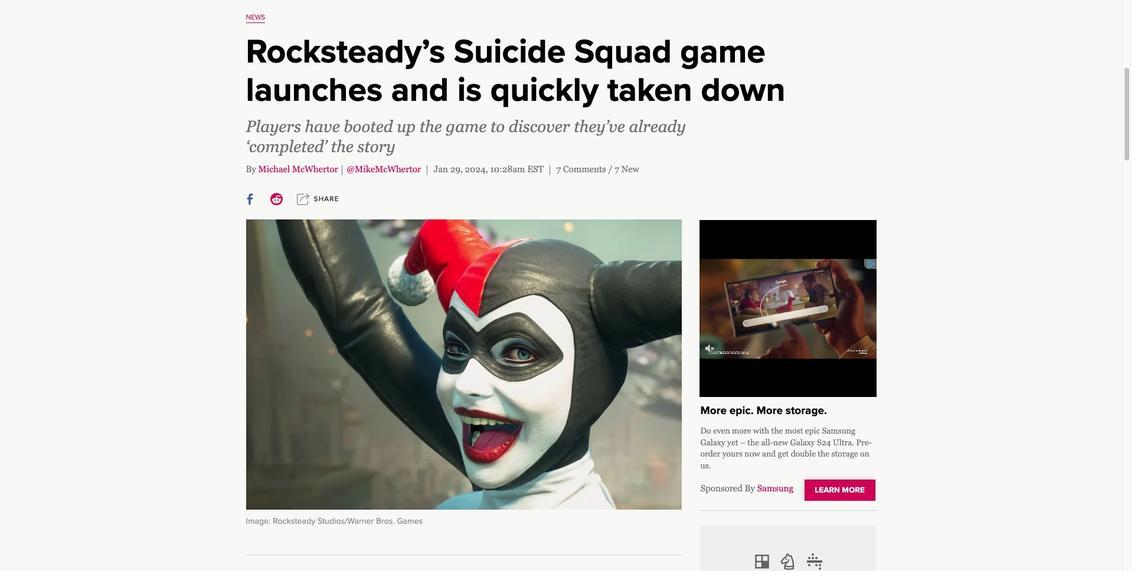 Task type: describe. For each thing, give the bounding box(es) containing it.
down
[[701, 70, 786, 111]]

order
[[701, 450, 721, 459]]

/
[[609, 164, 613, 174]]

taken
[[608, 70, 693, 111]]

squad
[[575, 32, 672, 72]]

suicide
[[454, 32, 566, 72]]

jan 29, 2024, 10:28am est
[[434, 164, 546, 174]]

the down s24
[[818, 450, 830, 459]]

mcwhertor
[[292, 164, 338, 174]]

ultra.
[[833, 438, 855, 448]]

0 horizontal spatial by
[[246, 164, 258, 174]]

news
[[246, 13, 265, 21]]

pre-
[[857, 438, 872, 448]]

now
[[745, 450, 760, 459]]

est
[[528, 164, 544, 174]]

to
[[491, 118, 505, 136]]

sponsored by samsung
[[701, 484, 794, 494]]

storage
[[832, 450, 859, 459]]

do even more with the most epic samsung galaxy yet – the all-new galaxy s24 ultra. pre- order yours now and get double the storage on us. link
[[701, 427, 872, 471]]

new
[[622, 164, 640, 174]]

jan
[[434, 164, 448, 174]]

on
[[861, 450, 870, 459]]

@mikemcwhertor link
[[347, 164, 421, 174]]

all-
[[762, 438, 774, 448]]

'completed'
[[246, 138, 327, 156]]

launches
[[246, 70, 383, 111]]

more epic. more storage.
[[701, 405, 827, 418]]

more epic. more storage. link
[[701, 405, 827, 418]]

learn more link
[[815, 486, 865, 495]]

game inside rocksteady's suicide squad game launches and is quickly taken down
[[681, 32, 766, 72]]

michael
[[258, 164, 290, 174]]

image: rocksteady studios/warner bros. games
[[246, 517, 423, 527]]

storage.
[[786, 405, 827, 418]]

2 7 from the left
[[615, 164, 619, 174]]

players have booted up the game to discover they've already 'completed' the story
[[246, 118, 686, 156]]

comments
[[563, 164, 606, 174]]

10:28am
[[490, 164, 525, 174]]

yet
[[728, 438, 739, 448]]

epic
[[806, 427, 820, 436]]

rocksteady's
[[246, 32, 446, 72]]

up
[[397, 118, 416, 136]]

double
[[791, 450, 816, 459]]

2 more from the left
[[757, 405, 783, 418]]

us.
[[701, 461, 711, 471]]

game inside players have booted up the game to discover they've already 'completed' the story
[[446, 118, 487, 136]]

studios/warner
[[318, 517, 374, 527]]

1 vertical spatial samsung
[[758, 484, 794, 494]]



Task type: vqa. For each thing, say whether or not it's contained in the screenshot.
Dialga, Palkia, and their origin forms around the Pokémon Go Tour global logo.
no



Task type: locate. For each thing, give the bounding box(es) containing it.
–
[[741, 438, 746, 448]]

1 more from the left
[[701, 405, 727, 418]]

7 right 'est'
[[557, 164, 561, 174]]

quickly
[[491, 70, 599, 111]]

1 horizontal spatial 7
[[615, 164, 619, 174]]

1 vertical spatial game
[[446, 118, 487, 136]]

the right 'up'
[[420, 118, 442, 136]]

1 galaxy from the left
[[701, 438, 726, 448]]

1 horizontal spatial more
[[757, 405, 783, 418]]

do
[[701, 427, 711, 436]]

0 horizontal spatial more
[[732, 427, 752, 436]]

have
[[305, 118, 340, 136]]

new
[[774, 438, 789, 448]]

0 vertical spatial samsung
[[822, 427, 856, 436]]

the
[[420, 118, 442, 136], [331, 138, 354, 156], [772, 427, 783, 436], [748, 438, 760, 448], [818, 450, 830, 459]]

yours
[[723, 450, 743, 459]]

0 horizontal spatial and
[[391, 70, 449, 111]]

2024,
[[465, 164, 488, 174]]

even
[[713, 427, 730, 436]]

learn
[[815, 486, 840, 495]]

more
[[732, 427, 752, 436], [842, 486, 865, 495]]

discover
[[509, 118, 570, 136]]

michael mcwhertor link
[[258, 164, 338, 174]]

samsung inside do even more with the most epic samsung galaxy yet – the all-new galaxy s24 ultra. pre- order yours now and get double the storage on us.
[[822, 427, 856, 436]]

1 horizontal spatial galaxy
[[791, 438, 816, 448]]

epic.
[[730, 405, 754, 418]]

get
[[778, 450, 789, 459]]

1 vertical spatial more
[[842, 486, 865, 495]]

rocksteady
[[273, 517, 316, 527]]

the right –
[[748, 438, 760, 448]]

1 horizontal spatial and
[[762, 450, 776, 459]]

0 vertical spatial by
[[246, 164, 258, 174]]

is
[[458, 70, 482, 111]]

1 vertical spatial and
[[762, 450, 776, 459]]

samsung
[[822, 427, 856, 436], [758, 484, 794, 494]]

booted
[[344, 118, 393, 136]]

share
[[314, 195, 339, 203]]

players
[[246, 118, 301, 136]]

1 horizontal spatial more
[[842, 486, 865, 495]]

michael mcwhertor
[[258, 164, 338, 174]]

sponsored
[[701, 484, 743, 494]]

rocksteady's suicide squad game launches and is quickly taken down
[[246, 32, 786, 111]]

do even more with the most epic samsung galaxy yet – the all-new galaxy s24 ultra. pre- order yours now and get double the storage on us.
[[701, 427, 872, 471]]

the up new
[[772, 427, 783, 436]]

game
[[681, 32, 766, 72], [446, 118, 487, 136]]

1 horizontal spatial samsung
[[822, 427, 856, 436]]

0 horizontal spatial more
[[701, 405, 727, 418]]

0 horizontal spatial galaxy
[[701, 438, 726, 448]]

more
[[701, 405, 727, 418], [757, 405, 783, 418]]

news link
[[246, 13, 265, 22]]

0 vertical spatial more
[[732, 427, 752, 436]]

0 horizontal spatial samsung
[[758, 484, 794, 494]]

more up with
[[757, 405, 783, 418]]

image:
[[246, 517, 271, 527]]

and
[[391, 70, 449, 111], [762, 450, 776, 459]]

most
[[785, 427, 804, 436]]

and up 'up'
[[391, 70, 449, 111]]

more inside do even more with the most epic samsung galaxy yet – the all-new galaxy s24 ultra. pre- order yours now and get double the storage on us.
[[732, 427, 752, 436]]

1 horizontal spatial by
[[745, 484, 755, 494]]

more right learn
[[842, 486, 865, 495]]

0 horizontal spatial 7
[[557, 164, 561, 174]]

1 vertical spatial by
[[745, 484, 755, 494]]

harley quinn in her classic harlequin makeup and outfit from suicide squad: kill the justice league image
[[246, 220, 682, 511]]

with
[[754, 427, 770, 436]]

and inside rocksteady's suicide squad game launches and is quickly taken down
[[391, 70, 449, 111]]

0 vertical spatial game
[[681, 32, 766, 72]]

7 comments / 7 new
[[557, 164, 640, 174]]

the down have
[[331, 138, 354, 156]]

samsung up ultra.
[[822, 427, 856, 436]]

1 7 from the left
[[557, 164, 561, 174]]

2 galaxy from the left
[[791, 438, 816, 448]]

already
[[629, 118, 686, 136]]

s24
[[818, 438, 831, 448]]

0 horizontal spatial game
[[446, 118, 487, 136]]

by down 'completed'
[[246, 164, 258, 174]]

share button
[[292, 189, 344, 211]]

bros.
[[376, 517, 395, 527]]

and inside do even more with the most epic samsung galaxy yet – the all-new galaxy s24 ultra. pre- order yours now and get double the storage on us.
[[762, 450, 776, 459]]

they've
[[574, 118, 625, 136]]

by right sponsored
[[745, 484, 755, 494]]

galaxy up order
[[701, 438, 726, 448]]

galaxy up double
[[791, 438, 816, 448]]

more up do
[[701, 405, 727, 418]]

7 right /
[[615, 164, 619, 174]]

by
[[246, 164, 258, 174], [745, 484, 755, 494]]

and down "all-"
[[762, 450, 776, 459]]

@mikemcwhertor
[[347, 164, 421, 174]]

0 vertical spatial and
[[391, 70, 449, 111]]

1 horizontal spatial game
[[681, 32, 766, 72]]

samsung down get
[[758, 484, 794, 494]]

galaxy
[[701, 438, 726, 448], [791, 438, 816, 448]]

29,
[[451, 164, 463, 174]]

learn more
[[815, 486, 865, 495]]

7
[[557, 164, 561, 174], [615, 164, 619, 174]]

games
[[397, 517, 423, 527]]

more up –
[[732, 427, 752, 436]]

story
[[358, 138, 396, 156]]



